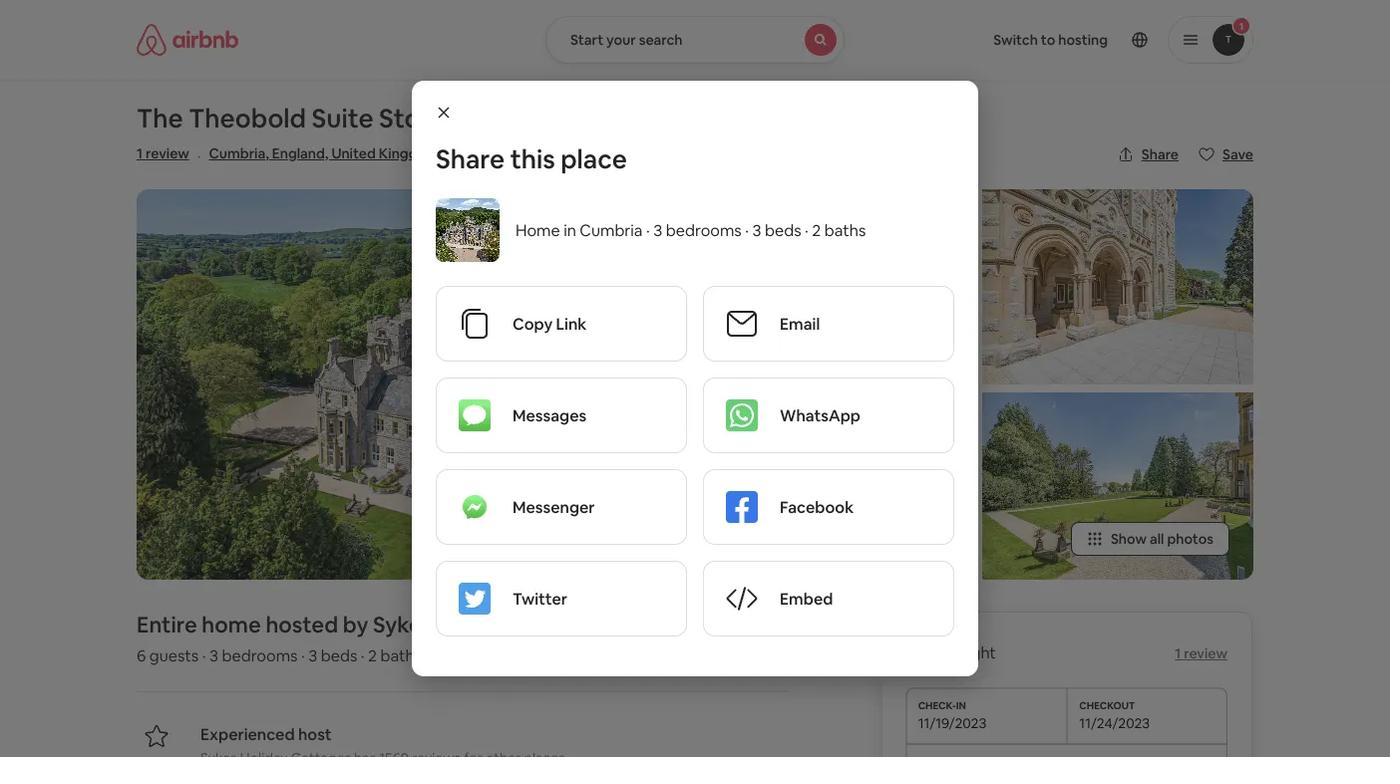 Task type: locate. For each thing, give the bounding box(es) containing it.
1 horizontal spatial 1 review button
[[1175, 645, 1228, 663]]

$212
[[906, 637, 954, 666]]

bedrooms down home
[[222, 646, 298, 666]]

share this place
[[436, 143, 627, 176]]

0 vertical spatial bedrooms
[[666, 220, 742, 240]]

baths inside entire home hosted by sykes holiday cottages 6 guests · 3 bedrooms · 3 beds · 2 baths
[[381, 646, 422, 666]]

holiday cottages
[[437, 611, 616, 639]]

2 up email link
[[812, 220, 821, 240]]

twitter
[[513, 589, 568, 609]]

1 vertical spatial beds
[[321, 646, 357, 666]]

the theobold suite stone cross mansion
[[137, 102, 632, 135]]

2
[[812, 220, 821, 240], [368, 646, 377, 666]]

learn more about the host, sykes holiday cottages. image
[[732, 612, 788, 668], [732, 612, 788, 668]]

1
[[137, 145, 143, 163], [1175, 645, 1181, 663]]

link
[[556, 314, 587, 334]]

Start your search search field
[[546, 16, 845, 64]]

review inside 1 review · cumbria, england, united kingdom
[[146, 145, 189, 163]]

0 vertical spatial review
[[146, 145, 189, 163]]

suite
[[312, 102, 374, 135]]

cross
[[456, 102, 526, 135]]

0 vertical spatial 1
[[137, 145, 143, 163]]

guests
[[149, 646, 199, 666]]

0 vertical spatial 1 review button
[[137, 144, 189, 164]]

show
[[1111, 531, 1147, 549]]

messenger
[[513, 497, 595, 518]]

cumbria,
[[209, 145, 269, 163]]

home
[[516, 220, 560, 240]]

bedrooms inside entire home hosted by sykes holiday cottages 6 guests · 3 bedrooms · 3 beds · 2 baths
[[222, 646, 298, 666]]

2 down "by"
[[368, 646, 377, 666]]

share inside dialog
[[436, 143, 505, 176]]

1 vertical spatial review
[[1184, 645, 1228, 663]]

share left save button at the top of page
[[1142, 146, 1179, 164]]

0 vertical spatial 2
[[812, 220, 821, 240]]

1 vertical spatial baths
[[381, 646, 422, 666]]

messages
[[513, 405, 587, 426]]

the theobold suite stone cross mansion image 4 image
[[982, 189, 1254, 385]]

1 horizontal spatial baths
[[825, 220, 866, 240]]

save button
[[1191, 138, 1262, 172]]

review for 1 review · cumbria, england, united kingdom
[[146, 145, 189, 163]]

theobold
[[189, 102, 306, 135]]

0 horizontal spatial beds
[[321, 646, 357, 666]]

beds
[[765, 220, 801, 240], [321, 646, 357, 666]]

0 horizontal spatial share
[[436, 143, 505, 176]]

1 horizontal spatial beds
[[765, 220, 801, 240]]

bedrooms right cumbria
[[666, 220, 742, 240]]

facebook
[[780, 497, 854, 518]]

photos
[[1167, 531, 1214, 549]]

0 horizontal spatial 2
[[368, 646, 377, 666]]

6
[[137, 646, 146, 666]]

night
[[958, 643, 996, 664]]

share for share this place
[[436, 143, 505, 176]]

home in cumbria · 3 bedrooms · 3 beds · 2 baths
[[516, 220, 866, 240]]

the theobold suite stone cross mansion image 5 image
[[982, 393, 1254, 580]]

0 vertical spatial beds
[[765, 220, 801, 240]]

united
[[331, 145, 376, 163]]

0 horizontal spatial bedrooms
[[222, 646, 298, 666]]

share
[[436, 143, 505, 176], [1142, 146, 1179, 164]]

beds up email
[[765, 220, 801, 240]]

1 inside 1 review · cumbria, england, united kingdom
[[137, 145, 143, 163]]

1 vertical spatial 1 review button
[[1175, 645, 1228, 663]]

review
[[146, 145, 189, 163], [1184, 645, 1228, 663]]

0 horizontal spatial baths
[[381, 646, 422, 666]]

beds down "by"
[[321, 646, 357, 666]]

embed
[[780, 589, 833, 609]]

baths up email link
[[825, 220, 866, 240]]

1 vertical spatial 1
[[1175, 645, 1181, 663]]

start
[[570, 31, 603, 49]]

0 horizontal spatial review
[[146, 145, 189, 163]]

1 for 1 review · cumbria, england, united kingdom
[[137, 145, 143, 163]]

1 horizontal spatial 1
[[1175, 645, 1181, 663]]

0 horizontal spatial 1 review button
[[137, 144, 189, 164]]

·
[[197, 145, 201, 166], [646, 220, 650, 240], [745, 220, 749, 240], [805, 220, 809, 240], [202, 646, 206, 666], [301, 646, 305, 666], [361, 646, 365, 666]]

share down 'cross'
[[436, 143, 505, 176]]

baths down sykes
[[381, 646, 422, 666]]

your
[[606, 31, 636, 49]]

share inside button
[[1142, 146, 1179, 164]]

0 vertical spatial baths
[[825, 220, 866, 240]]

bedrooms
[[666, 220, 742, 240], [222, 646, 298, 666]]

1 horizontal spatial 2
[[812, 220, 821, 240]]

hosted
[[266, 611, 338, 639]]

0 horizontal spatial 1
[[137, 145, 143, 163]]

home
[[202, 611, 261, 639]]

baths
[[825, 220, 866, 240], [381, 646, 422, 666]]

1 review button
[[137, 144, 189, 164], [1175, 645, 1228, 663]]

1 vertical spatial bedrooms
[[222, 646, 298, 666]]

1 horizontal spatial review
[[1184, 645, 1228, 663]]

1 horizontal spatial share
[[1142, 146, 1179, 164]]

whatsapp link
[[704, 379, 953, 453]]

3
[[653, 220, 662, 240], [752, 220, 761, 240], [209, 646, 218, 666], [308, 646, 317, 666]]

1 horizontal spatial bedrooms
[[666, 220, 742, 240]]

start your search
[[570, 31, 683, 49]]

1 vertical spatial 2
[[368, 646, 377, 666]]

england,
[[272, 145, 329, 163]]

· inside 1 review · cumbria, england, united kingdom
[[197, 145, 201, 166]]



Task type: describe. For each thing, give the bounding box(es) containing it.
search
[[639, 31, 683, 49]]

messages link
[[437, 379, 686, 453]]

review for 1 review
[[1184, 645, 1228, 663]]

in
[[564, 220, 576, 240]]

all
[[1150, 531, 1164, 549]]

stone
[[379, 102, 451, 135]]

sykes
[[373, 611, 432, 639]]

2 inside share dialog
[[812, 220, 821, 240]]

beds inside entire home hosted by sykes holiday cottages 6 guests · 3 bedrooms · 3 beds · 2 baths
[[321, 646, 357, 666]]

email link
[[704, 287, 953, 361]]

show all photos
[[1111, 531, 1214, 549]]

entire home hosted by sykes holiday cottages 6 guests · 3 bedrooms · 3 beds · 2 baths
[[137, 611, 616, 666]]

save
[[1223, 146, 1254, 164]]

kingdom
[[379, 145, 439, 163]]

the theobold suite stone cross mansion image 1 image
[[137, 189, 695, 580]]

baths inside share dialog
[[825, 220, 866, 240]]

copy link button
[[437, 287, 686, 361]]

show all photos button
[[1071, 523, 1230, 557]]

1 review · cumbria, england, united kingdom
[[137, 145, 439, 166]]

place
[[561, 143, 627, 176]]

the theobold suite stone cross mansion image 2 image
[[703, 189, 974, 385]]

share for share
[[1142, 146, 1179, 164]]

cumbria, england, united kingdom button
[[209, 142, 439, 166]]

share button
[[1110, 138, 1187, 172]]

beds inside share dialog
[[765, 220, 801, 240]]

whatsapp
[[780, 405, 861, 426]]

1 review
[[1175, 645, 1228, 663]]

$212 night
[[906, 637, 996, 666]]

email
[[780, 314, 820, 334]]

messenger link
[[437, 471, 686, 545]]

by
[[343, 611, 368, 639]]

11/19/2023
[[918, 715, 987, 733]]

1 for 1 review
[[1175, 645, 1181, 663]]

twitter link
[[437, 563, 686, 636]]

experienced
[[200, 725, 295, 745]]

start your search button
[[546, 16, 845, 64]]

2 inside entire home hosted by sykes holiday cottages 6 guests · 3 bedrooms · 3 beds · 2 baths
[[368, 646, 377, 666]]

11/24/2023
[[1079, 715, 1150, 733]]

host
[[298, 725, 332, 745]]

mansion
[[531, 102, 632, 135]]

cumbria
[[580, 220, 643, 240]]

the
[[137, 102, 183, 135]]

bedrooms inside share dialog
[[666, 220, 742, 240]]

copy link
[[513, 314, 587, 334]]

experienced host
[[200, 725, 332, 745]]

the theobold suite stone cross mansion image 3 image
[[703, 393, 974, 580]]

embed button
[[704, 563, 953, 636]]

share dialog
[[412, 81, 978, 677]]

facebook link
[[704, 471, 953, 545]]

this
[[510, 143, 555, 176]]

entire
[[137, 611, 197, 639]]

copy
[[513, 314, 553, 334]]

profile element
[[869, 0, 1254, 80]]



Task type: vqa. For each thing, say whether or not it's contained in the screenshot.
24 in COTTAGE IN LLANFAIR CAEREINION, UK OAK-UK36258 (UK36258) 1 DOUBLE BED NOV 20 – 24 $136 NIGHT · $544 TOTAL
no



